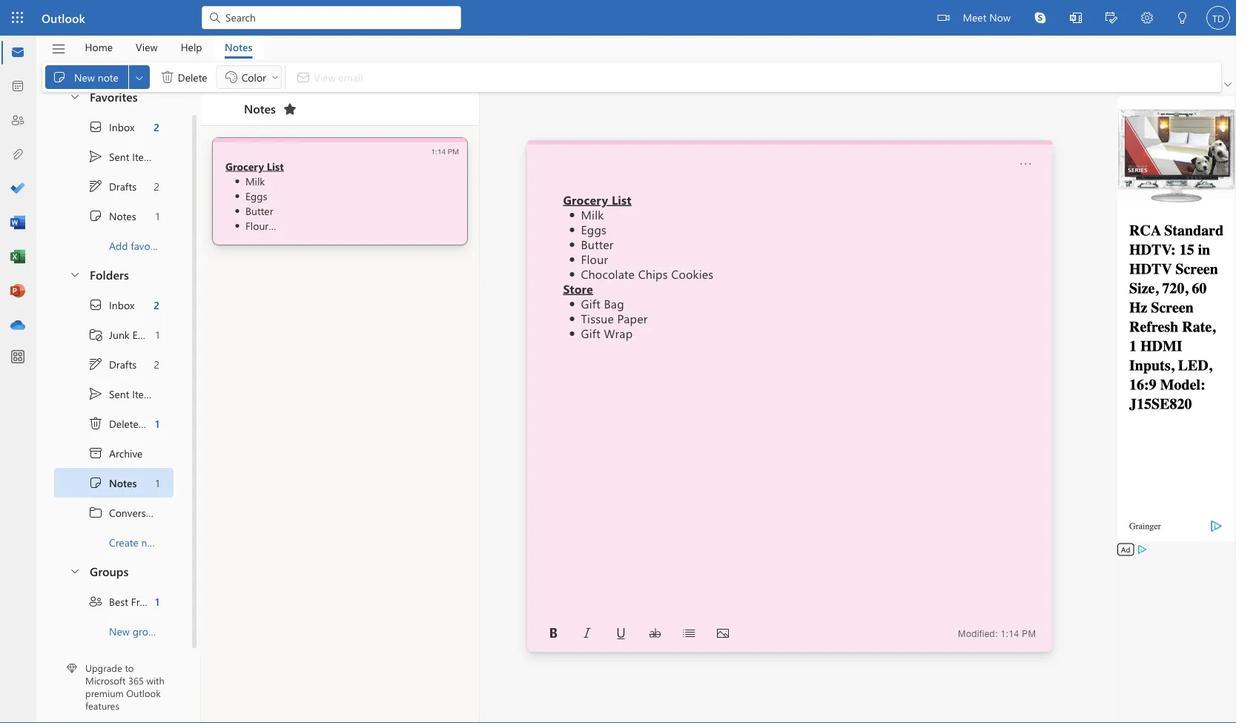 Task type: vqa. For each thing, say whether or not it's contained in the screenshot.
Message button
no



Task type: describe. For each thing, give the bounding box(es) containing it.
 search field
[[202, 0, 462, 33]]

outlook banner
[[0, 0, 1237, 37]]

1 inside  junk email 1
[[156, 327, 160, 341]]

people image
[[10, 114, 25, 128]]

 tree item
[[54, 587, 174, 616]]

 for folders
[[69, 268, 81, 280]]

favorites
[[90, 88, 138, 104]]

 color 
[[224, 70, 280, 85]]

 archive
[[88, 446, 143, 460]]

2  tree item from the top
[[54, 379, 174, 408]]

pm inside the edit note starting with grocery list main content
[[1023, 629, 1037, 639]]


[[684, 628, 695, 640]]

add favorite tree item
[[54, 230, 174, 260]]

tab list inside application
[[73, 36, 264, 59]]

inbox for 
[[109, 120, 135, 133]]

outlook inside upgrade to microsoft 365 with premium outlook features
[[126, 687, 161, 700]]

tissue
[[581, 310, 614, 326]]

 inbox for 
[[88, 119, 135, 134]]

 button
[[1015, 152, 1038, 176]]

edit note starting with grocery list main content
[[528, 140, 1053, 652]]

 button
[[576, 622, 599, 646]]

 button
[[610, 622, 633, 646]]

wrap
[[604, 325, 633, 341]]

notes button
[[214, 36, 264, 59]]

 junk email 1
[[88, 327, 160, 342]]

 notes inside favorites tree
[[88, 208, 136, 223]]

1  tree item from the top
[[54, 201, 174, 230]]

1:14 pm grocery list milk eggs butter flour
[[226, 147, 459, 232]]

 for groups
[[69, 565, 81, 577]]

store
[[564, 280, 594, 296]]

 delete
[[160, 70, 208, 85]]

 button
[[1222, 77, 1235, 92]]

4 2 from the top
[[154, 357, 160, 371]]

set your advertising preferences image
[[1137, 544, 1149, 556]]


[[51, 41, 66, 57]]

cookies
[[672, 266, 714, 282]]

 button
[[129, 65, 150, 89]]

:
[[996, 629, 999, 639]]

 drafts for 
[[88, 357, 137, 371]]

create new folder tree item
[[54, 527, 190, 557]]

bag
[[604, 295, 625, 311]]

 deleted items
[[88, 416, 173, 431]]

milk inside grocery list milk eggs butter flour chocolate chips cookies store gift bag tissue paper gift wrap
[[581, 206, 604, 222]]

folder
[[163, 535, 190, 549]]

items for 2nd  tree item from the top
[[132, 387, 157, 401]]

td image
[[1207, 6, 1231, 30]]

 inside  color 
[[271, 73, 280, 82]]

flour inside 1:14 pm grocery list milk eggs butter flour
[[246, 219, 269, 232]]

items inside " deleted items"
[[148, 416, 173, 430]]

inbox for 
[[109, 298, 135, 311]]

upgrade to microsoft 365 with premium outlook features
[[85, 662, 165, 712]]


[[548, 628, 559, 640]]

 button for groups
[[62, 557, 87, 584]]

archive
[[109, 446, 143, 460]]

help
[[181, 40, 202, 54]]


[[88, 327, 103, 342]]

notes inside notes button
[[225, 40, 253, 54]]

outlook link
[[42, 0, 85, 36]]

365
[[128, 674, 144, 687]]


[[88, 594, 103, 609]]

1 2 from the top
[[154, 120, 160, 133]]

favorite
[[131, 238, 165, 252]]

premium features image
[[67, 664, 77, 674]]

view button
[[125, 36, 169, 59]]

 button
[[1059, 0, 1095, 37]]

grocery inside 1:14 pm grocery list milk eggs butter flour
[[226, 159, 264, 173]]

 button
[[1023, 0, 1059, 36]]

items for 2nd  tree item from the bottom
[[132, 149, 157, 163]]

create
[[109, 535, 139, 549]]

sent inside tree
[[109, 387, 129, 401]]

delete
[[178, 70, 208, 84]]

grocery inside grocery list milk eggs butter flour chocolate chips cookies store gift bag tissue paper gift wrap
[[564, 191, 609, 207]]

 inside tree
[[88, 475, 103, 490]]

 button
[[278, 97, 302, 121]]


[[1142, 12, 1154, 24]]

upgrade
[[85, 662, 122, 675]]


[[88, 505, 103, 520]]

ad
[[1122, 545, 1131, 555]]

 button for favorites
[[62, 82, 87, 109]]

color
[[242, 70, 266, 84]]


[[1106, 12, 1118, 24]]

eggs inside grocery list milk eggs butter flour chocolate chips cookies store gift bag tissue paper gift wrap
[[581, 221, 607, 237]]


[[208, 10, 223, 25]]

 tree item
[[54, 408, 174, 438]]

favorites tree item
[[54, 82, 174, 112]]

favorites tree
[[54, 76, 174, 260]]

4 1 from the top
[[156, 476, 160, 490]]

 for  deleted items
[[88, 416, 103, 431]]

milk inside 1:14 pm grocery list milk eggs butter flour
[[246, 174, 265, 188]]


[[224, 70, 239, 85]]

meet
[[963, 10, 987, 24]]

microsoft
[[85, 674, 126, 687]]

Search for email, meetings, files and more. field
[[224, 9, 453, 25]]

 inside tree
[[88, 386, 103, 401]]

butter inside grocery list milk eggs butter flour chocolate chips cookies store gift bag tissue paper gift wrap
[[581, 236, 614, 252]]

1 inside "" tree item
[[155, 595, 160, 608]]

 button
[[1166, 0, 1201, 37]]

styles toolbar toolbar
[[536, 622, 741, 646]]

 inbox for 
[[88, 297, 135, 312]]

 for 
[[88, 357, 103, 371]]

onedrive image
[[10, 318, 25, 333]]

 tree item for 
[[54, 171, 174, 201]]

notes inside favorites tree
[[109, 209, 136, 222]]

add
[[109, 238, 128, 252]]

notes inside tree
[[109, 476, 137, 490]]

email
[[133, 327, 157, 341]]

junk
[[109, 327, 130, 341]]

notes 
[[244, 100, 297, 116]]


[[938, 12, 950, 24]]

1:14 inside 1:14 pm grocery list milk eggs butter flour
[[432, 147, 446, 155]]

calendar image
[[10, 79, 25, 94]]

grocery list milk eggs butter flour chocolate chips cookies store gift bag tissue paper gift wrap
[[564, 191, 714, 341]]

 button for folders
[[62, 260, 87, 288]]

features
[[85, 699, 119, 712]]

tree containing 
[[54, 290, 190, 557]]

 inside  popup button
[[133, 71, 145, 83]]

chocolate
[[581, 266, 635, 282]]

group
[[133, 624, 160, 638]]

list inside grocery list milk eggs butter flour chocolate chips cookies store gift bag tissue paper gift wrap
[[612, 191, 632, 207]]

groups
[[90, 563, 129, 579]]

paper
[[618, 310, 648, 326]]

 button
[[542, 622, 565, 646]]

notes heading
[[225, 93, 302, 125]]

home
[[85, 40, 113, 54]]

excel image
[[10, 250, 25, 265]]



Task type: locate. For each thing, give the bounding box(es) containing it.
1 vertical spatial pm
[[1023, 629, 1037, 639]]

1 vertical spatial  button
[[62, 260, 87, 288]]

 button
[[1130, 0, 1166, 37]]

 for 
[[88, 178, 103, 193]]

0 horizontal spatial 1:14
[[432, 147, 446, 155]]

0 horizontal spatial outlook
[[42, 10, 85, 26]]

drafts for 
[[109, 357, 137, 371]]

0 vertical spatial 
[[160, 70, 175, 85]]

 left the 'folders'
[[69, 268, 81, 280]]

drafts inside tree
[[109, 357, 137, 371]]

 tree item for 
[[54, 290, 174, 319]]

 button left groups
[[62, 557, 87, 584]]

application
[[0, 0, 1237, 723]]

drafts
[[109, 179, 137, 193], [109, 357, 137, 371]]

groups tree item
[[54, 557, 174, 587]]

1 vertical spatial  tree item
[[54, 379, 174, 408]]

2 sent from the top
[[109, 387, 129, 401]]

items down the favorites tree item
[[132, 149, 157, 163]]

 button
[[712, 622, 735, 646]]

0 vertical spatial 
[[88, 149, 103, 164]]

sent up  tree item
[[109, 387, 129, 401]]

 inbox down folders tree item
[[88, 297, 135, 312]]


[[650, 628, 661, 640]]

with
[[147, 674, 165, 687]]

2 up email
[[154, 298, 160, 311]]

to do image
[[10, 182, 25, 197]]

 inside the favorites tree item
[[69, 90, 81, 102]]

1 vertical spatial outlook
[[126, 687, 161, 700]]

1 vertical spatial sent
[[109, 387, 129, 401]]

0 horizontal spatial milk
[[246, 174, 265, 188]]

1 horizontal spatial 1:14
[[1001, 629, 1020, 639]]

0 vertical spatial flour
[[246, 219, 269, 232]]

 notes down  "tree item"
[[88, 475, 137, 490]]

1 vertical spatial  inbox
[[88, 297, 135, 312]]

1 vertical spatial 
[[88, 357, 103, 371]]

modified : 1:14 pm
[[959, 629, 1037, 639]]

tab list
[[73, 36, 264, 59]]

grocery
[[226, 159, 264, 173], [564, 191, 609, 207]]

3  button from the top
[[62, 557, 87, 584]]

0 horizontal spatial pm
[[448, 147, 459, 155]]

1 horizontal spatial list
[[612, 191, 632, 207]]

new group tree item
[[54, 616, 174, 646]]

 tree item up add favorite tree item
[[54, 171, 174, 201]]

1:14 inside the edit note starting with grocery list main content
[[1001, 629, 1020, 639]]

folders
[[90, 266, 129, 282]]

 inbox down the favorites tree item
[[88, 119, 135, 134]]

2 1 from the top
[[156, 327, 160, 341]]

 inside favorites tree
[[88, 208, 103, 223]]

2  tree item from the top
[[54, 468, 174, 498]]


[[1035, 12, 1047, 24]]

 for  delete
[[160, 70, 175, 85]]

flour
[[246, 219, 269, 232], [581, 251, 609, 267]]

0 horizontal spatial flour
[[246, 219, 269, 232]]

milk
[[246, 174, 265, 188], [581, 206, 604, 222]]

inbox inside favorites tree
[[109, 120, 135, 133]]

 down the favorites tree item
[[88, 119, 103, 134]]

1
[[156, 209, 160, 222], [156, 327, 160, 341], [155, 416, 160, 430], [156, 476, 160, 490], [155, 595, 160, 608]]

new inside tree item
[[109, 624, 130, 638]]

1 sent from the top
[[109, 149, 129, 163]]

1  button from the top
[[62, 82, 87, 109]]


[[88, 149, 103, 164], [88, 386, 103, 401]]

2 down edit group
[[154, 120, 160, 133]]

1  drafts from the top
[[88, 178, 137, 193]]

1 gift from the top
[[581, 295, 601, 311]]

 inbox inside tree
[[88, 297, 135, 312]]

1 1 from the top
[[156, 209, 160, 222]]

2  from the top
[[88, 297, 103, 312]]

2  drafts from the top
[[88, 357, 137, 371]]

1  tree item from the top
[[54, 141, 174, 171]]

1 horizontal spatial 
[[160, 70, 175, 85]]

 sent items for 2nd  tree item from the bottom
[[88, 149, 157, 164]]

 sent items inside tree
[[88, 386, 157, 401]]

0 vertical spatial  drafts
[[88, 178, 137, 193]]

 button left note
[[62, 82, 87, 109]]

view
[[136, 40, 158, 54]]

1 vertical spatial eggs
[[581, 221, 607, 237]]

1 right deleted
[[155, 416, 160, 430]]

 inbox
[[88, 119, 135, 134], [88, 297, 135, 312]]

 inside favorites tree
[[88, 178, 103, 193]]

1 horizontal spatial butter
[[581, 236, 614, 252]]

0 vertical spatial items
[[132, 149, 157, 163]]

premium
[[85, 687, 124, 700]]

1 drafts from the top
[[109, 179, 137, 193]]

 drafts up add favorite tree item
[[88, 178, 137, 193]]

chips
[[639, 266, 668, 282]]


[[88, 446, 103, 460]]

2 vertical spatial  button
[[62, 557, 87, 584]]

0 horizontal spatial 
[[88, 416, 103, 431]]

 up  tree item
[[88, 386, 103, 401]]

meet now
[[963, 10, 1011, 24]]

2  tree item from the top
[[54, 349, 174, 379]]

2 drafts from the top
[[109, 357, 137, 371]]

gift
[[581, 295, 601, 311], [581, 325, 601, 341]]

1 vertical spatial list
[[612, 191, 632, 207]]

1 vertical spatial items
[[132, 387, 157, 401]]

0 vertical spatial  sent items
[[88, 149, 157, 164]]

pm inside 1:14 pm grocery list milk eggs butter flour
[[448, 147, 459, 155]]

outlook down "to"
[[126, 687, 161, 700]]

1 vertical spatial butter
[[581, 236, 614, 252]]

 button
[[44, 36, 73, 62]]

 inside groups tree item
[[69, 565, 81, 577]]

2 inbox from the top
[[109, 298, 135, 311]]

gift left bag
[[581, 295, 601, 311]]

 tree item up the junk
[[54, 290, 174, 319]]

modified
[[959, 629, 996, 639]]

1  sent items from the top
[[88, 149, 157, 164]]

word image
[[10, 216, 25, 231]]

2  notes from the top
[[88, 475, 137, 490]]

Editing note text field
[[564, 191, 1016, 615]]

help button
[[170, 36, 213, 59]]

1 horizontal spatial flour
[[581, 251, 609, 267]]

to
[[125, 662, 134, 675]]

milk down notes heading
[[246, 174, 265, 188]]

gift left "wrap"
[[581, 325, 601, 341]]

 tree item down ' archive'
[[54, 468, 174, 498]]

notes down archive
[[109, 476, 137, 490]]

add favorite
[[109, 238, 165, 252]]

notes
[[225, 40, 253, 54], [244, 100, 276, 116], [109, 209, 136, 222], [109, 476, 137, 490]]

0 vertical spatial outlook
[[42, 10, 85, 26]]

new
[[74, 70, 95, 84], [109, 624, 130, 638]]

 down view button
[[133, 71, 145, 83]]

 sent items for 2nd  tree item from the top
[[88, 386, 157, 401]]

0 vertical spatial milk
[[246, 174, 265, 188]]

 button inside groups tree item
[[62, 557, 87, 584]]

outlook up 
[[42, 10, 85, 26]]

 tree item down the favorites tree item
[[54, 141, 174, 171]]

 button
[[1095, 0, 1130, 37]]

 inside folders tree item
[[69, 268, 81, 280]]

 button inside the favorites tree item
[[62, 82, 87, 109]]

files image
[[10, 148, 25, 163]]

 for 
[[88, 119, 103, 134]]

 inside favorites tree
[[88, 119, 103, 134]]

more apps image
[[10, 350, 25, 365]]

1  inbox from the top
[[88, 119, 135, 134]]

new left group
[[109, 624, 130, 638]]

0 horizontal spatial eggs
[[246, 189, 268, 203]]

3 2 from the top
[[154, 298, 160, 311]]

 inbox inside favorites tree
[[88, 119, 135, 134]]

1:14
[[432, 147, 446, 155], [1001, 629, 1020, 639]]

 notes inside tree
[[88, 475, 137, 490]]

open note starting with: grocery list last edited: 1:14 pm. tree item
[[213, 138, 467, 245]]

 up add favorite tree item
[[88, 208, 103, 223]]

new inside  new note
[[74, 70, 95, 84]]

1 up favorite
[[156, 209, 160, 222]]

1 vertical spatial milk
[[581, 206, 604, 222]]

1 vertical spatial  drafts
[[88, 357, 137, 371]]


[[582, 628, 593, 640]]

 sent items
[[88, 149, 157, 164], [88, 386, 157, 401]]

0 vertical spatial  notes
[[88, 208, 136, 223]]

1 vertical spatial flour
[[581, 251, 609, 267]]

 right color
[[271, 73, 280, 82]]

0 vertical spatial eggs
[[246, 189, 268, 203]]

 inside favorites tree
[[88, 149, 103, 164]]

 tree item
[[54, 319, 174, 349]]


[[283, 102, 297, 116]]


[[1071, 12, 1083, 24]]

0 vertical spatial new
[[74, 70, 95, 84]]

0 vertical spatial pm
[[448, 147, 459, 155]]

tree
[[54, 290, 190, 557]]

1 up group
[[155, 595, 160, 608]]

2  sent items from the top
[[88, 386, 157, 401]]

2  from the top
[[88, 357, 103, 371]]

 down 
[[88, 357, 103, 371]]

0 vertical spatial gift
[[581, 295, 601, 311]]


[[616, 628, 627, 640]]

2 2 from the top
[[154, 179, 160, 193]]

1 vertical spatial 
[[88, 416, 103, 431]]

2  tree item from the top
[[54, 290, 174, 319]]

sent down the favorites tree item
[[109, 149, 129, 163]]

0 vertical spatial inbox
[[109, 120, 135, 133]]

 sent items down the favorites tree item
[[88, 149, 157, 164]]

0 vertical spatial list
[[267, 159, 284, 173]]

2 up favorite
[[154, 179, 160, 193]]

 button
[[62, 82, 87, 109], [62, 260, 87, 288], [62, 557, 87, 584]]

1 vertical spatial grocery
[[564, 191, 609, 207]]

notes up 
[[225, 40, 253, 54]]

0 vertical spatial  tree item
[[54, 141, 174, 171]]

new left note
[[74, 70, 95, 84]]

2 vertical spatial 
[[88, 475, 103, 490]]

1 vertical spatial 
[[88, 386, 103, 401]]

 tree item for 
[[54, 112, 174, 141]]

 tree item
[[54, 438, 174, 468]]

 inside tree
[[88, 357, 103, 371]]

home button
[[74, 36, 124, 59]]

eggs inside 1:14 pm grocery list milk eggs butter flour
[[246, 189, 268, 203]]

new group
[[109, 624, 160, 638]]

drafts for 
[[109, 179, 137, 193]]

 sent items inside favorites tree
[[88, 149, 157, 164]]

1 right the junk
[[156, 327, 160, 341]]

1 up  tree item at the left bottom of the page
[[156, 476, 160, 490]]

1 vertical spatial 
[[88, 297, 103, 312]]

 inside tree
[[88, 297, 103, 312]]

2 vertical spatial items
[[148, 416, 173, 430]]

application containing outlook
[[0, 0, 1237, 723]]

 drafts for 
[[88, 178, 137, 193]]


[[160, 70, 175, 85], [88, 416, 103, 431]]

 tree item
[[54, 141, 174, 171], [54, 379, 174, 408]]

0 vertical spatial  tree item
[[54, 112, 174, 141]]

list inside 1:14 pm grocery list milk eggs butter flour
[[267, 159, 284, 173]]

1 vertical spatial  sent items
[[88, 386, 157, 401]]

 button
[[678, 622, 701, 646]]

sent
[[109, 149, 129, 163], [109, 387, 129, 401]]

2 gift from the top
[[581, 325, 601, 341]]

tab list containing home
[[73, 36, 264, 59]]

create new folder
[[109, 535, 190, 549]]

2
[[154, 120, 160, 133], [154, 179, 160, 193], [154, 298, 160, 311], [154, 357, 160, 371]]

1 vertical spatial  notes
[[88, 475, 137, 490]]

0 vertical spatial 
[[88, 178, 103, 193]]


[[133, 71, 145, 83], [271, 73, 280, 82], [69, 90, 81, 102], [69, 268, 81, 280], [69, 565, 81, 577]]

1 inside favorites tree
[[156, 209, 160, 222]]

now
[[990, 10, 1011, 24]]

note
[[98, 70, 119, 84]]


[[1225, 81, 1233, 88]]

1 vertical spatial  tree item
[[54, 290, 174, 319]]

0 horizontal spatial list
[[267, 159, 284, 173]]

1  notes from the top
[[88, 208, 136, 223]]

drafts up add
[[109, 179, 137, 193]]

1 vertical spatial 
[[88, 208, 103, 223]]

inbox
[[109, 120, 135, 133], [109, 298, 135, 311]]

1 vertical spatial gift
[[581, 325, 601, 341]]

flour inside grocery list milk eggs butter flour chocolate chips cookies store gift bag tissue paper gift wrap
[[581, 251, 609, 267]]

 inside tree item
[[88, 416, 103, 431]]

 down  new note
[[69, 90, 81, 102]]

drafts inside favorites tree
[[109, 179, 137, 193]]

 inside edit group
[[160, 70, 175, 85]]


[[88, 119, 103, 134], [88, 297, 103, 312]]

powerpoint image
[[10, 284, 25, 299]]

0 vertical spatial 1:14
[[432, 147, 446, 155]]

 drafts inside favorites tree
[[88, 178, 137, 193]]

outlook inside banner
[[42, 10, 85, 26]]

 button left the 'folders'
[[62, 260, 87, 288]]

notes inside notes 
[[244, 100, 276, 116]]

mail image
[[10, 45, 25, 60]]

 for 
[[88, 297, 103, 312]]

 down 
[[52, 70, 67, 85]]


[[52, 70, 67, 85], [88, 208, 103, 223], [88, 475, 103, 490]]

2  button from the top
[[62, 260, 87, 288]]

0 vertical spatial  inbox
[[88, 119, 135, 134]]

 left groups
[[69, 565, 81, 577]]

outlook
[[42, 10, 85, 26], [126, 687, 161, 700]]

0 vertical spatial  tree item
[[54, 171, 174, 201]]

 button
[[644, 622, 667, 646]]

0 vertical spatial grocery
[[226, 159, 264, 173]]

 up 
[[88, 297, 103, 312]]

 up 
[[88, 416, 103, 431]]

1 vertical spatial  tree item
[[54, 468, 174, 498]]

1 vertical spatial 1:14
[[1001, 629, 1020, 639]]

1 horizontal spatial grocery
[[564, 191, 609, 207]]

 down the favorites tree item
[[88, 149, 103, 164]]

items right deleted
[[148, 416, 173, 430]]

0 vertical spatial drafts
[[109, 179, 137, 193]]

 inside edit group
[[52, 70, 67, 85]]

1 horizontal spatial pm
[[1023, 629, 1037, 639]]

3 1 from the top
[[155, 416, 160, 430]]

items
[[132, 149, 157, 163], [132, 387, 157, 401], [148, 416, 173, 430]]

2  inbox from the top
[[88, 297, 135, 312]]

0 vertical spatial  tree item
[[54, 201, 174, 230]]

0 horizontal spatial butter
[[246, 204, 273, 217]]

0 vertical spatial 
[[88, 119, 103, 134]]

 tree item up deleted
[[54, 379, 174, 408]]

0 vertical spatial 
[[52, 70, 67, 85]]

folders tree item
[[54, 260, 174, 290]]

0 horizontal spatial grocery
[[226, 159, 264, 173]]

0 vertical spatial butter
[[246, 204, 273, 217]]

notes up add
[[109, 209, 136, 222]]

milk up the chocolate
[[581, 206, 604, 222]]

0 vertical spatial  button
[[62, 82, 87, 109]]

1  from the top
[[88, 178, 103, 193]]

 tree item up add
[[54, 201, 174, 230]]

left-rail-appbar navigation
[[3, 36, 33, 343]]

0 vertical spatial sent
[[109, 149, 129, 163]]

 tree item
[[54, 171, 174, 201], [54, 349, 174, 379]]

pm
[[448, 147, 459, 155], [1023, 629, 1037, 639]]

new
[[141, 535, 160, 549]]

1  tree item from the top
[[54, 171, 174, 201]]

1 horizontal spatial milk
[[581, 206, 604, 222]]

1 horizontal spatial outlook
[[126, 687, 161, 700]]

 tree item
[[54, 112, 174, 141], [54, 290, 174, 319]]

notes left "" button
[[244, 100, 276, 116]]


[[718, 628, 729, 640]]

2 down email
[[154, 357, 160, 371]]

1 vertical spatial  tree item
[[54, 349, 174, 379]]

 new note
[[52, 70, 119, 85]]

eggs
[[246, 189, 268, 203], [581, 221, 607, 237]]

inbox up  junk email 1
[[109, 298, 135, 311]]

1 inbox from the top
[[109, 120, 135, 133]]

1 horizontal spatial new
[[109, 624, 130, 638]]

1 inside  tree item
[[155, 416, 160, 430]]

 tree item down the junk
[[54, 349, 174, 379]]

 tree item
[[54, 498, 174, 527]]

 button inside folders tree item
[[62, 260, 87, 288]]

inbox down the favorites tree item
[[109, 120, 135, 133]]

list
[[267, 159, 284, 173], [612, 191, 632, 207]]

butter inside 1:14 pm grocery list milk eggs butter flour
[[246, 204, 273, 217]]

1  from the top
[[88, 119, 103, 134]]

1  from the top
[[88, 149, 103, 164]]

1 vertical spatial new
[[109, 624, 130, 638]]

0 horizontal spatial new
[[74, 70, 95, 84]]


[[1021, 158, 1032, 170]]

 for favorites
[[69, 90, 81, 102]]

 sent items up deleted
[[88, 386, 157, 401]]

1 horizontal spatial eggs
[[581, 221, 607, 237]]

items up " deleted items"
[[132, 387, 157, 401]]


[[1178, 12, 1189, 24]]

5 1 from the top
[[155, 595, 160, 608]]

 up add favorite tree item
[[88, 178, 103, 193]]

1 vertical spatial drafts
[[109, 357, 137, 371]]

edit group
[[45, 62, 282, 92]]

 tree item down 'favorites'
[[54, 112, 174, 141]]

 drafts down  tree item
[[88, 357, 137, 371]]

 left delete
[[160, 70, 175, 85]]

 up ''
[[88, 475, 103, 490]]

drafts down  junk email 1
[[109, 357, 137, 371]]

 tree item
[[54, 201, 174, 230], [54, 468, 174, 498]]

1 vertical spatial inbox
[[109, 298, 135, 311]]

sent inside favorites tree
[[109, 149, 129, 163]]

 drafts inside tree
[[88, 357, 137, 371]]

1  tree item from the top
[[54, 112, 174, 141]]

deleted
[[109, 416, 145, 430]]

2  from the top
[[88, 386, 103, 401]]

 tree item for 
[[54, 349, 174, 379]]

items inside favorites tree
[[132, 149, 157, 163]]

 notes up add favorite tree item
[[88, 208, 136, 223]]



